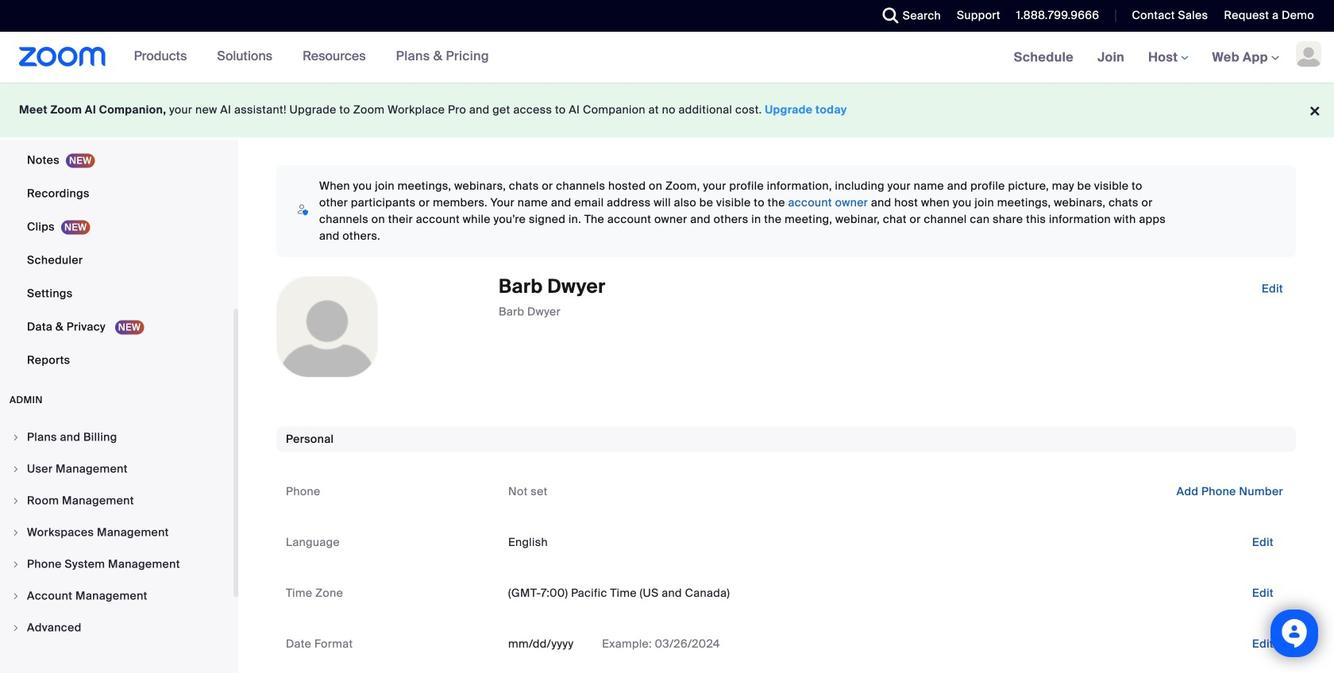Task type: describe. For each thing, give the bounding box(es) containing it.
3 right image from the top
[[11, 592, 21, 601]]

side navigation navigation
[[0, 0, 238, 674]]

2 right image from the top
[[11, 496, 21, 506]]

product information navigation
[[122, 32, 501, 83]]

6 menu item from the top
[[0, 581, 234, 612]]

4 right image from the top
[[11, 623, 21, 633]]

profile picture image
[[1296, 41, 1322, 67]]

3 right image from the top
[[11, 560, 21, 569]]

3 menu item from the top
[[0, 486, 234, 516]]

4 menu item from the top
[[0, 518, 234, 548]]

5 menu item from the top
[[0, 550, 234, 580]]



Task type: locate. For each thing, give the bounding box(es) containing it.
edit user photo image
[[315, 320, 340, 334]]

0 vertical spatial right image
[[11, 433, 21, 442]]

right image
[[11, 433, 21, 442], [11, 496, 21, 506], [11, 592, 21, 601]]

user photo image
[[277, 277, 377, 377]]

footer
[[0, 83, 1334, 137]]

zoom logo image
[[19, 47, 106, 67]]

2 vertical spatial right image
[[11, 592, 21, 601]]

1 right image from the top
[[11, 465, 21, 474]]

admin menu menu
[[0, 423, 234, 645]]

banner
[[0, 32, 1334, 84]]

1 vertical spatial right image
[[11, 496, 21, 506]]

right image
[[11, 465, 21, 474], [11, 528, 21, 538], [11, 560, 21, 569], [11, 623, 21, 633]]

2 menu item from the top
[[0, 454, 234, 485]]

1 right image from the top
[[11, 433, 21, 442]]

menu item
[[0, 423, 234, 453], [0, 454, 234, 485], [0, 486, 234, 516], [0, 518, 234, 548], [0, 550, 234, 580], [0, 581, 234, 612], [0, 613, 234, 643]]

1 menu item from the top
[[0, 423, 234, 453]]

2 right image from the top
[[11, 528, 21, 538]]

7 menu item from the top
[[0, 613, 234, 643]]

personal menu menu
[[0, 0, 234, 378]]

meetings navigation
[[1002, 32, 1334, 84]]



Task type: vqa. For each thing, say whether or not it's contained in the screenshot.
second right 'icon' from the bottom
yes



